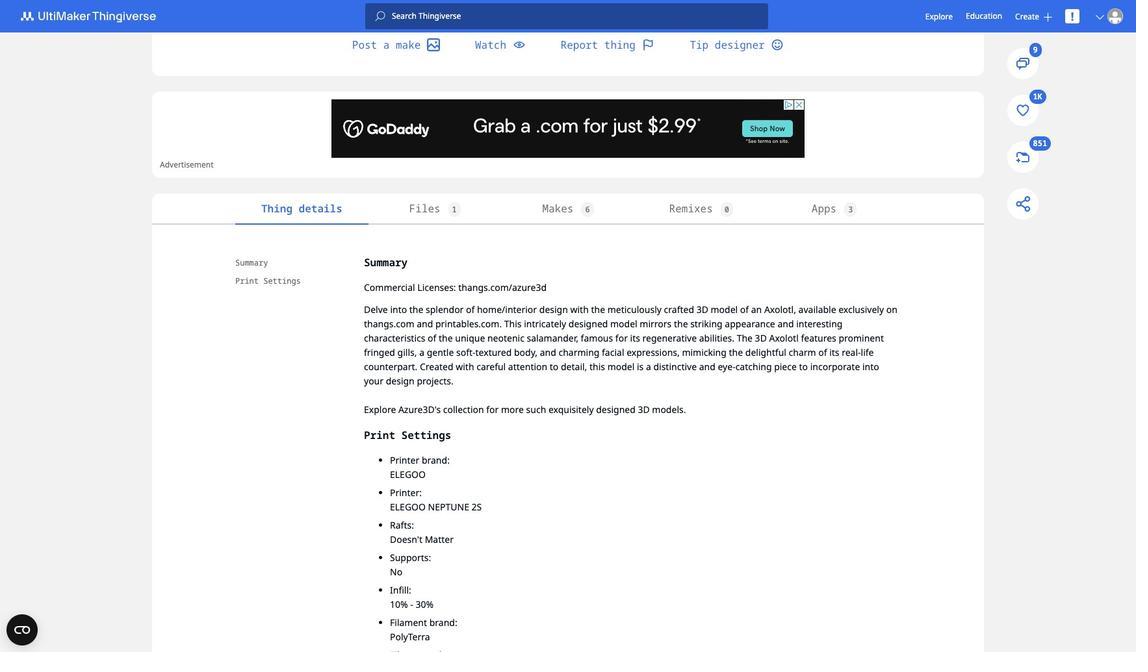 Task type: locate. For each thing, give the bounding box(es) containing it.
thangs.com
[[364, 318, 415, 330]]

0 vertical spatial designed
[[569, 318, 608, 330]]

2 printer from the top
[[390, 487, 420, 499]]

1 horizontal spatial to
[[799, 361, 808, 373]]

rafts
[[390, 520, 412, 532]]

2 vertical spatial 3d
[[638, 404, 650, 416]]

1 horizontal spatial print settings
[[364, 428, 452, 443]]

0 horizontal spatial explore
[[364, 404, 396, 416]]

the
[[410, 304, 424, 316], [591, 304, 605, 316], [674, 318, 688, 330], [439, 332, 453, 345], [729, 347, 743, 359]]

regenerative
[[643, 332, 697, 345]]

printer brand : elegoo printer : elegoo neptune 2s rafts : doesn't matter supports : no infill : 10% - 30% filament brand : polyterra
[[390, 455, 482, 644]]

explore
[[926, 11, 953, 22], [364, 404, 396, 416]]

brand up neptune
[[422, 455, 447, 467]]

your
[[364, 375, 384, 388]]

model
[[711, 304, 738, 316], [611, 318, 638, 330], [608, 361, 635, 373]]

0 vertical spatial print settings
[[235, 276, 301, 287]]

model down meticulously
[[611, 318, 638, 330]]

its
[[630, 332, 640, 345], [830, 347, 840, 359]]

0 vertical spatial explore
[[926, 11, 953, 22]]

0 vertical spatial into
[[390, 304, 407, 316]]

print
[[235, 276, 259, 287], [364, 428, 395, 443]]

1 vertical spatial printer
[[390, 487, 420, 499]]

post a make
[[352, 38, 421, 52]]

2 horizontal spatial 3d
[[755, 332, 767, 345]]

designer
[[715, 38, 765, 52]]

0 vertical spatial design
[[540, 304, 568, 316]]

interesting
[[797, 318, 843, 330]]

2s
[[472, 501, 482, 514]]

explore for explore azure3d's collection for more such exquisitely designed 3d models.
[[364, 404, 396, 416]]

to
[[550, 361, 559, 373], [799, 361, 808, 373]]

brand
[[422, 455, 447, 467], [430, 617, 455, 629]]

printer down azure3d's
[[390, 455, 420, 467]]

9
[[1034, 44, 1038, 56]]

summary up the commercial
[[364, 256, 408, 270]]

2 to from the left
[[799, 361, 808, 373]]

mirrors
[[640, 318, 672, 330]]

a right is
[[646, 361, 651, 373]]

1 horizontal spatial into
[[863, 361, 880, 373]]

intricately
[[524, 318, 566, 330]]

30%
[[416, 599, 434, 611]]

1 vertical spatial settings
[[402, 428, 452, 443]]

and
[[417, 318, 433, 330], [778, 318, 794, 330], [540, 347, 556, 359], [699, 361, 716, 373]]

an
[[751, 304, 762, 316]]

0 horizontal spatial with
[[456, 361, 474, 373]]

watch
[[475, 38, 507, 52]]

models.
[[652, 404, 686, 416]]

0 horizontal spatial print
[[235, 276, 259, 287]]

0 vertical spatial for
[[616, 332, 628, 345]]

attention
[[508, 361, 548, 373]]

3
[[849, 204, 853, 215]]

0 vertical spatial elegoo
[[390, 469, 426, 481]]

0 horizontal spatial to
[[550, 361, 559, 373]]

0 vertical spatial brand
[[422, 455, 447, 467]]

1 horizontal spatial for
[[616, 332, 628, 345]]

advertisement element
[[332, 99, 805, 158]]

1 horizontal spatial print
[[364, 428, 395, 443]]

commercial
[[364, 282, 415, 294]]

0 horizontal spatial summary
[[235, 257, 268, 269]]

1 vertical spatial explore
[[364, 404, 396, 416]]

0 horizontal spatial into
[[390, 304, 407, 316]]

for up facial
[[616, 332, 628, 345]]

avatar image
[[1108, 8, 1124, 24]]

make
[[396, 38, 421, 52]]

with up famous
[[571, 304, 589, 316]]

0 horizontal spatial settings
[[263, 276, 301, 287]]

0 horizontal spatial for
[[487, 404, 499, 416]]

2 vertical spatial model
[[608, 361, 635, 373]]

post
[[352, 38, 377, 52]]

for left more
[[487, 404, 499, 416]]

1 vertical spatial brand
[[430, 617, 455, 629]]

design
[[540, 304, 568, 316], [386, 375, 415, 388]]

0 horizontal spatial design
[[386, 375, 415, 388]]

with down the soft-
[[456, 361, 474, 373]]

its up expressions,
[[630, 332, 640, 345]]

print settings down summary button
[[235, 276, 301, 287]]

explore for explore "button"
[[926, 11, 953, 22]]

model down facial
[[608, 361, 635, 373]]

explore down your
[[364, 404, 396, 416]]

post a make link
[[337, 29, 456, 60]]

create button
[[1016, 11, 1053, 22]]

axolotl,
[[765, 304, 796, 316]]

:
[[447, 455, 450, 467], [420, 487, 422, 499], [412, 520, 414, 532], [429, 552, 431, 564], [409, 585, 411, 597], [455, 617, 458, 629]]

0 vertical spatial a
[[383, 38, 390, 52]]

designed up famous
[[569, 318, 608, 330]]

print settings inside button
[[235, 276, 301, 287]]

1 vertical spatial design
[[386, 375, 415, 388]]

1 horizontal spatial design
[[540, 304, 568, 316]]

a right gills,
[[419, 347, 425, 359]]

settings down azure3d's
[[402, 428, 452, 443]]

2 elegoo from the top
[[390, 501, 426, 514]]

its up the incorporate
[[830, 347, 840, 359]]

1 vertical spatial for
[[487, 404, 499, 416]]

to left detail,
[[550, 361, 559, 373]]

1 horizontal spatial explore
[[926, 11, 953, 22]]

explore left education link
[[926, 11, 953, 22]]

meticulously
[[608, 304, 662, 316]]

tip
[[690, 38, 709, 52]]

1 vertical spatial print
[[364, 428, 395, 443]]

makerbot logo image
[[13, 8, 172, 24]]

0 horizontal spatial print settings
[[235, 276, 301, 287]]

doesn't
[[390, 534, 423, 546]]

1 horizontal spatial its
[[830, 347, 840, 359]]

0 vertical spatial print
[[235, 276, 259, 287]]

3d left models.
[[638, 404, 650, 416]]

2 vertical spatial a
[[646, 361, 651, 373]]

0 vertical spatial with
[[571, 304, 589, 316]]

6
[[585, 204, 590, 215]]

collection
[[443, 404, 484, 416]]

designed right exquisitely
[[596, 404, 636, 416]]

makes
[[543, 202, 574, 216]]

print down your
[[364, 428, 395, 443]]

of down features
[[819, 347, 827, 359]]

model up striking
[[711, 304, 738, 316]]

features
[[801, 332, 837, 345]]

1 vertical spatial print settings
[[364, 428, 452, 443]]

2 horizontal spatial a
[[646, 361, 651, 373]]

printer up rafts
[[390, 487, 420, 499]]

this
[[590, 361, 605, 373]]

tip designer
[[690, 38, 765, 52]]

fringed
[[364, 347, 395, 359]]

0 vertical spatial 3d
[[697, 304, 709, 316]]

1 horizontal spatial summary
[[364, 256, 408, 270]]

into up thangs.com
[[390, 304, 407, 316]]

0 horizontal spatial a
[[383, 38, 390, 52]]

distinctive
[[654, 361, 697, 373]]

polyterra
[[390, 631, 430, 644]]

into down the life
[[863, 361, 880, 373]]

and down splendor
[[417, 318, 433, 330]]

3d up striking
[[697, 304, 709, 316]]

0 vertical spatial settings
[[263, 276, 301, 287]]

neotenic
[[488, 332, 525, 345]]

report thing
[[561, 38, 636, 52]]

print settings button
[[235, 274, 333, 289]]

1 vertical spatial elegoo
[[390, 501, 426, 514]]

settings
[[263, 276, 301, 287], [402, 428, 452, 443]]

0 vertical spatial its
[[630, 332, 640, 345]]

brand down "30%"
[[430, 617, 455, 629]]

a right post
[[383, 38, 390, 52]]

summary
[[364, 256, 408, 270], [235, 257, 268, 269]]

1 vertical spatial designed
[[596, 404, 636, 416]]

to down charm
[[799, 361, 808, 373]]

design down "counterpart."
[[386, 375, 415, 388]]

Search Thingiverse text field
[[386, 11, 768, 21]]

careful
[[477, 361, 506, 373]]

3d
[[697, 304, 709, 316], [755, 332, 767, 345], [638, 404, 650, 416]]

3d up "delightful"
[[755, 332, 767, 345]]

settings down summary button
[[263, 276, 301, 287]]

1 horizontal spatial with
[[571, 304, 589, 316]]

report thing link
[[545, 29, 671, 60]]

print down summary button
[[235, 276, 259, 287]]

design up the intricately
[[540, 304, 568, 316]]

commercial licenses: thangs.com/azure3d
[[364, 282, 547, 294]]

summary up the print settings button
[[235, 257, 268, 269]]

for
[[616, 332, 628, 345], [487, 404, 499, 416]]

1 vertical spatial with
[[456, 361, 474, 373]]

print settings down azure3d's
[[364, 428, 452, 443]]

0 vertical spatial printer
[[390, 455, 420, 467]]

1 vertical spatial a
[[419, 347, 425, 359]]



Task type: describe. For each thing, give the bounding box(es) containing it.
home/interior
[[477, 304, 537, 316]]

supports
[[390, 552, 429, 564]]

exclusively
[[839, 304, 884, 316]]

designed inside "delve into the splendor of home/interior design with the meticulously crafted 3d model of an axolotl, available exclusively on thangs.com and printables.com. this intricately designed model mirrors the striking appearance and interesting characteristics of the unique neotenic salamander, famous for its regenerative abilities. the 3d axolotl features prominent fringed gills, a gentle soft-textured body, and charming facial expressions, mimicking the delightful charm of its real-life counterpart. created with careful attention to detail, this model is a distinctive and eye-catching piece to incorporate into your design projects."
[[569, 318, 608, 330]]

and down salamander,
[[540, 347, 556, 359]]

1 vertical spatial 3d
[[755, 332, 767, 345]]

of up gentle
[[428, 332, 437, 345]]

mimicking
[[682, 347, 727, 359]]

delve into the splendor of home/interior design with the meticulously crafted 3d model of an axolotl, available exclusively on thangs.com and printables.com. this intricately designed model mirrors the striking appearance and interesting characteristics of the unique neotenic salamander, famous for its regenerative abilities. the 3d axolotl features prominent fringed gills, a gentle soft-textured body, and charming facial expressions, mimicking the delightful charm of its real-life counterpart. created with careful attention to detail, this model is a distinctive and eye-catching piece to incorporate into your design projects.
[[364, 304, 900, 388]]

for inside "delve into the splendor of home/interior design with the meticulously crafted 3d model of an axolotl, available exclusively on thangs.com and printables.com. this intricately designed model mirrors the striking appearance and interesting characteristics of the unique neotenic salamander, famous for its regenerative abilities. the 3d axolotl features prominent fringed gills, a gentle soft-textured body, and charming facial expressions, mimicking the delightful charm of its real-life counterpart. created with careful attention to detail, this model is a distinctive and eye-catching piece to incorporate into your design projects."
[[616, 332, 628, 345]]

files
[[409, 202, 441, 216]]

0 vertical spatial model
[[711, 304, 738, 316]]

search control image
[[375, 11, 386, 21]]

0 horizontal spatial 3d
[[638, 404, 650, 416]]

such
[[526, 404, 546, 416]]

open widget image
[[7, 615, 38, 646]]

on
[[887, 304, 898, 316]]

crafted
[[664, 304, 694, 316]]

10%
[[390, 599, 408, 611]]

summary inside button
[[235, 257, 268, 269]]

1 vertical spatial its
[[830, 347, 840, 359]]

of up printables.com.
[[466, 304, 475, 316]]

1 horizontal spatial a
[[419, 347, 425, 359]]

exquisitely
[[549, 404, 594, 416]]

counterpart.
[[364, 361, 418, 373]]

-
[[410, 599, 413, 611]]

thangs.com/azure3d
[[459, 282, 547, 294]]

characteristics
[[364, 332, 426, 345]]

available
[[799, 304, 837, 316]]

detail,
[[561, 361, 587, 373]]

delightful
[[746, 347, 787, 359]]

thing details
[[261, 202, 343, 216]]

apps
[[812, 202, 837, 216]]

a inside "link"
[[383, 38, 390, 52]]

piece
[[775, 361, 797, 373]]

1 printer from the top
[[390, 455, 420, 467]]

1k
[[1034, 91, 1043, 102]]

the down the
[[729, 347, 743, 359]]

the up famous
[[591, 304, 605, 316]]

explore azure3d's collection for more such exquisitely designed 3d models.
[[364, 404, 686, 416]]

1 horizontal spatial 3d
[[697, 304, 709, 316]]

facial
[[602, 347, 625, 359]]

settings inside button
[[263, 276, 301, 287]]

summary button
[[235, 256, 333, 270]]

tip designer button
[[675, 29, 800, 60]]

the up gentle
[[439, 332, 453, 345]]

salamander,
[[527, 332, 579, 345]]

advertisement
[[160, 159, 214, 170]]

delve
[[364, 304, 388, 316]]

1 horizontal spatial settings
[[402, 428, 452, 443]]

explore button
[[926, 11, 953, 22]]

printables.com.
[[436, 318, 502, 330]]

filament
[[390, 617, 427, 629]]

charm
[[789, 347, 816, 359]]

1
[[452, 204, 457, 215]]

the left splendor
[[410, 304, 424, 316]]

details
[[299, 202, 343, 216]]

textured
[[476, 347, 512, 359]]

unique
[[455, 332, 485, 345]]

education link
[[966, 9, 1003, 23]]

plusicon image
[[1044, 13, 1053, 21]]

thing
[[261, 202, 293, 216]]

and up axolotl
[[778, 318, 794, 330]]

the
[[737, 332, 753, 345]]

licenses:
[[418, 282, 456, 294]]

and down mimicking
[[699, 361, 716, 373]]

real-
[[842, 347, 861, 359]]

soft-
[[456, 347, 476, 359]]

created
[[420, 361, 454, 373]]

splendor
[[426, 304, 464, 316]]

more
[[501, 404, 524, 416]]

print inside button
[[235, 276, 259, 287]]

famous
[[581, 332, 613, 345]]

remixes
[[669, 202, 713, 216]]

prominent
[[839, 332, 884, 345]]

life
[[861, 347, 874, 359]]

1 vertical spatial model
[[611, 318, 638, 330]]

gills,
[[398, 347, 417, 359]]

0
[[725, 204, 730, 215]]

1 vertical spatial into
[[863, 361, 880, 373]]

education
[[966, 10, 1003, 21]]

thing
[[605, 38, 636, 52]]

striking
[[691, 318, 723, 330]]

projects.
[[417, 375, 454, 388]]

of left an
[[740, 304, 749, 316]]

eye-
[[718, 361, 736, 373]]

neptune
[[428, 501, 469, 514]]

watch button
[[460, 29, 541, 60]]

charming
[[559, 347, 600, 359]]

catching
[[736, 361, 772, 373]]

1 to from the left
[[550, 361, 559, 373]]

is
[[637, 361, 644, 373]]

azure3d's
[[399, 404, 441, 416]]

no
[[390, 566, 403, 579]]

gentle
[[427, 347, 454, 359]]

0 horizontal spatial its
[[630, 332, 640, 345]]

thumbnail representing an image or video in the carousel image
[[864, 0, 966, 12]]

create
[[1016, 11, 1040, 22]]

!
[[1071, 8, 1075, 24]]

incorporate
[[811, 361, 860, 373]]

851
[[1034, 138, 1048, 149]]

1 elegoo from the top
[[390, 469, 426, 481]]

! link
[[1066, 8, 1080, 24]]

report
[[561, 38, 598, 52]]

the down crafted
[[674, 318, 688, 330]]

matter
[[425, 534, 454, 546]]



Task type: vqa. For each thing, say whether or not it's contained in the screenshot.
1st 130mm, from left
no



